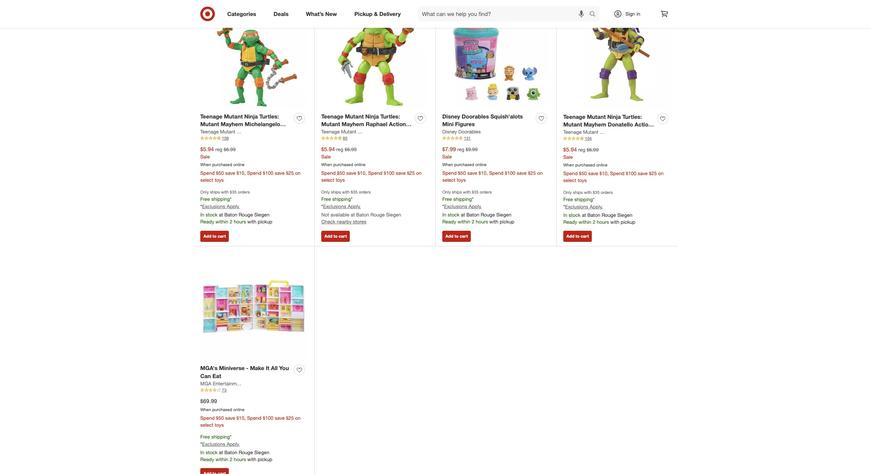 Task type: vqa. For each thing, say whether or not it's contained in the screenshot.


Task type: describe. For each thing, give the bounding box(es) containing it.
sale for teenage mutant ninja turtles: mutant mayhem raphael action figure
[[321, 154, 331, 160]]

$50 for teenage mutant ninja turtles: mutant mayhem raphael action figure
[[337, 170, 345, 176]]

pickup
[[354, 10, 372, 17]]

when for teenage mutant ninja turtles: mutant mayhem donatello action figure
[[563, 162, 574, 168]]

in inside free shipping * * exclusions apply. in stock at  baton rouge siegen ready within 2 hours with pickup
[[200, 449, 204, 455]]

siegen for teenage mutant ninja turtles: mutant mayhem michelangelo action figure
[[254, 212, 269, 218]]

toys inside $69.99 when purchased online spend $50 save $10, spend $100 save $25 on select toys
[[215, 422, 224, 428]]

$50 for disney doorables squish'alots mini figures
[[458, 170, 466, 176]]

$35 for teenage mutant ninja turtles: mutant mayhem raphael action figure
[[351, 189, 358, 195]]

delivery
[[379, 10, 401, 17]]

new
[[325, 10, 337, 17]]

orders for teenage mutant ninja turtles: mutant mayhem donatello action figure
[[601, 190, 613, 195]]

85
[[343, 136, 347, 141]]

raphael
[[366, 121, 387, 128]]

add for teenage mutant ninja turtles: mutant mayhem raphael action figure
[[324, 234, 332, 239]]

mayhem for michelangelo
[[221, 121, 243, 128]]

ninja for teenage mutant ninja turtles link related to donatello
[[600, 129, 611, 135]]

stock for teenage mutant ninja turtles: mutant mayhem michelangelo action figure
[[206, 212, 218, 218]]

teenage mutant ninja turtles: mutant mayhem raphael action figure link
[[321, 112, 412, 136]]

stock for disney doorables squish'alots mini figures
[[448, 212, 460, 218]]

mayhem for raphael
[[342, 121, 364, 128]]

can
[[200, 373, 211, 380]]

pickup for teenage mutant ninja turtles: mutant mayhem donatello action figure
[[621, 219, 635, 225]]

what's new link
[[300, 6, 346, 22]]

eat
[[212, 373, 221, 380]]

cart for teenage mutant ninja turtles: mutant mayhem donatello action figure
[[581, 234, 589, 239]]

exclusions for disney doorables squish'alots mini figures
[[444, 203, 467, 209]]

in
[[636, 11, 640, 17]]

free shipping * * exclusions apply. in stock at  baton rouge siegen ready within 2 hours with pickup
[[200, 434, 272, 462]]

toys for disney doorables squish'alots mini figures
[[457, 177, 466, 183]]

mayhem for donatello
[[584, 121, 606, 128]]

within inside free shipping * * exclusions apply. in stock at  baton rouge siegen ready within 2 hours with pickup
[[216, 456, 228, 462]]

mga entertainment link
[[200, 380, 244, 387]]

ships for disney doorables squish'alots mini figures
[[452, 189, 462, 195]]

mini
[[442, 121, 454, 128]]

exclusions inside free shipping * * exclusions apply. in stock at  baton rouge siegen ready within 2 hours with pickup
[[202, 441, 225, 447]]

toys for teenage mutant ninja turtles: mutant mayhem donatello action figure
[[578, 177, 587, 183]]

ninja for teenage mutant ninja turtles link corresponding to michelangelo
[[237, 129, 248, 135]]

ninja for "teenage mutant ninja turtles: mutant mayhem raphael action figure" link
[[365, 113, 379, 120]]

at for teenage mutant ninja turtles: mutant mayhem raphael action figure
[[351, 212, 355, 218]]

&
[[374, 10, 378, 17]]

$5.94 reg $6.99 sale when purchased online spend $50 save $10, spend $100 save $25 on select toys for raphael
[[321, 146, 422, 183]]

turtles for michelangelo
[[249, 129, 263, 135]]

sign in link
[[608, 6, 651, 22]]

$35 for teenage mutant ninja turtles: mutant mayhem donatello action figure
[[593, 190, 600, 195]]

categories
[[227, 10, 256, 17]]

2 inside free shipping * * exclusions apply. in stock at  baton rouge siegen ready within 2 hours with pickup
[[230, 456, 232, 462]]

purchased inside $69.99 when purchased online spend $50 save $10, spend $100 save $25 on select toys
[[212, 407, 232, 412]]

teenage mutant ninja turtles: mutant mayhem michelangelo action figure link
[[200, 112, 291, 136]]

add to cart button for teenage mutant ninja turtles: mutant mayhem donatello action figure
[[563, 231, 592, 242]]

mutant for teenage mutant ninja turtles link related to donatello
[[583, 129, 598, 135]]

teenage mutant ninja turtles link for donatello
[[563, 129, 626, 136]]

on inside $69.99 when purchased online spend $50 save $10, spend $100 save $25 on select toys
[[295, 415, 301, 421]]

action for teenage mutant ninja turtles: mutant mayhem michelangelo action figure
[[200, 129, 217, 136]]

$25 inside $69.99 when purchased online spend $50 save $10, spend $100 save $25 on select toys
[[286, 415, 294, 421]]

teenage for teenage mutant ninja turtles link related to donatello
[[563, 129, 582, 135]]

disney for disney doorables squish'alots mini figures
[[442, 113, 460, 120]]

teenage mutant ninja turtles link for raphael
[[321, 128, 384, 135]]

$69.99 when purchased online spend $50 save $10, spend $100 save $25 on select toys
[[200, 398, 301, 428]]

disney doorables squish'alots mini figures
[[442, 113, 523, 128]]

73 link
[[200, 387, 307, 393]]

turtles: for donatello
[[622, 113, 642, 120]]

mga
[[200, 381, 211, 387]]

mutant for teenage mutant ninja turtles: mutant mayhem michelangelo action figure link
[[224, 113, 243, 120]]

only ships with $35 orders free shipping * * exclusions apply. in stock at  baton rouge siegen ready within 2 hours with pickup for teenage mutant ninja turtles: mutant mayhem michelangelo action figure
[[200, 189, 272, 225]]

85 link
[[321, 135, 428, 141]]

baton for disney doorables squish'alots mini figures
[[466, 212, 479, 218]]

$25 for teenage mutant ninja turtles: mutant mayhem raphael action figure
[[407, 170, 415, 176]]

on for teenage mutant ninja turtles: mutant mayhem donatello action figure
[[658, 170, 664, 176]]

stores
[[353, 219, 366, 225]]

categories link
[[221, 6, 265, 22]]

with inside free shipping * * exclusions apply. in stock at  baton rouge siegen ready within 2 hours with pickup
[[247, 456, 256, 462]]

select for teenage mutant ninja turtles: mutant mayhem michelangelo action figure
[[200, 177, 213, 183]]

$10, for teenage mutant ninja turtles: mutant mayhem donatello action figure
[[600, 170, 609, 176]]

hours inside free shipping * * exclusions apply. in stock at  baton rouge siegen ready within 2 hours with pickup
[[234, 456, 246, 462]]

sale for disney doorables squish'alots mini figures
[[442, 154, 452, 160]]

when for disney doorables squish'alots mini figures
[[442, 162, 453, 167]]

teenage mutant ninja turtles: mutant mayhem donatello action figure
[[563, 113, 652, 136]]

$35 for teenage mutant ninja turtles: mutant mayhem michelangelo action figure
[[230, 189, 237, 195]]

pickup for disney doorables squish'alots mini figures
[[500, 219, 514, 225]]

2 for teenage mutant ninja turtles: mutant mayhem donatello action figure
[[593, 219, 595, 225]]

exclusions apply. link for teenage mutant ninja turtles: mutant mayhem michelangelo action figure
[[202, 203, 240, 209]]

$100 for disney doorables squish'alots mini figures
[[505, 170, 515, 176]]

figures
[[455, 121, 475, 128]]

pickup & delivery link
[[348, 6, 409, 22]]

select for teenage mutant ninja turtles: mutant mayhem donatello action figure
[[563, 177, 576, 183]]

mutant for "teenage mutant ninja turtles: mutant mayhem raphael action figure" link
[[345, 113, 364, 120]]

in for disney doorables squish'alots mini figures
[[442, 212, 446, 218]]

online for disney doorables squish'alots mini figures
[[475, 162, 486, 167]]

within for teenage mutant ninja turtles: mutant mayhem michelangelo action figure
[[216, 219, 228, 225]]

ninja for teenage mutant ninja turtles: mutant mayhem donatello action figure link
[[607, 113, 621, 120]]

it
[[266, 365, 269, 372]]

mutant for teenage mutant ninja turtles: mutant mayhem donatello action figure link
[[587, 113, 606, 120]]

only ships with $35 orders free shipping * * exclusions apply. in stock at  baton rouge siegen ready within 2 hours with pickup for teenage mutant ninja turtles: mutant mayhem donatello action figure
[[563, 190, 635, 225]]

orders for teenage mutant ninja turtles: mutant mayhem raphael action figure
[[359, 189, 371, 195]]

hours for teenage mutant ninja turtles: mutant mayhem michelangelo action figure
[[234, 219, 246, 225]]

when for teenage mutant ninja turtles: mutant mayhem raphael action figure
[[321, 162, 332, 167]]

baton for teenage mutant ninja turtles: mutant mayhem michelangelo action figure
[[224, 212, 237, 218]]

what's
[[306, 10, 324, 17]]

rouge for teenage mutant ninja turtles: mutant mayhem michelangelo action figure
[[239, 212, 253, 218]]

michelangelo
[[245, 121, 280, 128]]

to for teenage mutant ninja turtles: mutant mayhem raphael action figure
[[333, 234, 338, 239]]

104 link
[[563, 136, 671, 142]]

apply. inside free shipping * * exclusions apply. in stock at  baton rouge siegen ready within 2 hours with pickup
[[227, 441, 240, 447]]

$7.99 reg $9.99 sale when purchased online spend $50 save $10, spend $100 save $25 on select toys
[[442, 146, 543, 183]]

mga's
[[200, 365, 218, 372]]

action for teenage mutant ninja turtles: mutant mayhem donatello action figure
[[635, 121, 652, 128]]

rouge for disney doorables squish'alots mini figures
[[481, 212, 495, 218]]

$9.99
[[466, 147, 478, 152]]

with inside only ships with $35 orders free shipping * * exclusions apply. not available at baton rouge siegen check nearby stores
[[342, 189, 350, 195]]

at for disney doorables squish'alots mini figures
[[461, 212, 465, 218]]

figure for teenage mutant ninja turtles: mutant mayhem raphael action figure
[[321, 129, 338, 136]]

stock inside free shipping * * exclusions apply. in stock at  baton rouge siegen ready within 2 hours with pickup
[[206, 449, 218, 455]]

sale for teenage mutant ninja turtles: mutant mayhem donatello action figure
[[563, 154, 573, 160]]

when inside $69.99 when purchased online spend $50 save $10, spend $100 save $25 on select toys
[[200, 407, 211, 412]]

$5.94 reg $6.99 sale when purchased online spend $50 save $10, spend $100 save $25 on select toys for donatello
[[563, 146, 664, 183]]

turtles for raphael
[[370, 129, 384, 135]]

add to cart for disney doorables squish'alots mini figures
[[445, 234, 468, 239]]

teenage mutant ninja turtles: mutant mayhem raphael action figure
[[321, 113, 406, 136]]

free for teenage mutant ninja turtles: mutant mayhem raphael action figure
[[321, 196, 331, 202]]

cart for teenage mutant ninja turtles: mutant mayhem michelangelo action figure
[[218, 234, 226, 239]]

make
[[250, 365, 264, 372]]

donatello
[[608, 121, 633, 128]]

$5.94 for teenage mutant ninja turtles: mutant mayhem donatello action figure
[[563, 146, 577, 153]]

siegen for teenage mutant ninja turtles: mutant mayhem raphael action figure
[[386, 212, 401, 218]]

mga's miniverse - make it all you can eat link
[[200, 365, 291, 380]]



Task type: locate. For each thing, give the bounding box(es) containing it.
ninja up 104 link
[[600, 129, 611, 135]]

to
[[212, 234, 216, 239], [333, 234, 338, 239], [455, 234, 459, 239], [576, 234, 580, 239]]

toys inside $7.99 reg $9.99 sale when purchased online spend $50 save $10, spend $100 save $25 on select toys
[[457, 177, 466, 183]]

$6.99 for michelangelo
[[224, 147, 236, 152]]

$35
[[230, 189, 237, 195], [351, 189, 358, 195], [472, 189, 479, 195], [593, 190, 600, 195]]

0 horizontal spatial $5.94 reg $6.99 sale when purchased online spend $50 save $10, spend $100 save $25 on select toys
[[200, 146, 301, 183]]

purchased down 85
[[333, 162, 353, 167]]

$5.94 reg $6.99 sale when purchased online spend $50 save $10, spend $100 save $25 on select toys down 108 link
[[200, 146, 301, 183]]

online for teenage mutant ninja turtles: mutant mayhem donatello action figure
[[596, 162, 607, 168]]

action inside "teenage mutant ninja turtles: mutant mayhem raphael action figure"
[[389, 121, 406, 128]]

action left 108
[[200, 129, 217, 136]]

ninja inside teenage mutant ninja turtles: mutant mayhem michelangelo action figure
[[244, 113, 258, 120]]

mga's miniverse - make it all you can eat
[[200, 365, 289, 380]]

ninja for raphael's teenage mutant ninja turtles link
[[358, 129, 369, 135]]

on for disney doorables squish'alots mini figures
[[537, 170, 543, 176]]

*
[[230, 196, 232, 202], [351, 196, 353, 202], [472, 196, 474, 202], [593, 196, 595, 202], [200, 203, 202, 209], [321, 203, 323, 209], [442, 203, 444, 209], [563, 204, 565, 210], [230, 434, 232, 440], [200, 441, 202, 447]]

siegen
[[254, 212, 269, 218], [386, 212, 401, 218], [496, 212, 511, 218], [617, 212, 632, 218], [254, 449, 269, 455]]

nearby
[[337, 219, 352, 225]]

check
[[321, 219, 335, 225]]

2 horizontal spatial teenage mutant ninja turtles link
[[563, 129, 626, 136]]

reg down 108
[[215, 147, 222, 152]]

shipping for teenage mutant ninja turtles: mutant mayhem michelangelo action figure
[[211, 196, 230, 202]]

$100 inside $7.99 reg $9.99 sale when purchased online spend $50 save $10, spend $100 save $25 on select toys
[[505, 170, 515, 176]]

1 add to cart from the left
[[203, 234, 226, 239]]

3 cart from the left
[[460, 234, 468, 239]]

ninja up donatello on the top of page
[[607, 113, 621, 120]]

figure inside teenage mutant ninja turtles: mutant mayhem michelangelo action figure
[[219, 129, 236, 136]]

only for teenage mutant ninja turtles: mutant mayhem raphael action figure
[[321, 189, 330, 195]]

0 horizontal spatial mayhem
[[221, 121, 243, 128]]

miniverse
[[219, 365, 245, 372]]

1 horizontal spatial turtles:
[[380, 113, 400, 120]]

1 horizontal spatial $5.94 reg $6.99 sale when purchased online spend $50 save $10, spend $100 save $25 on select toys
[[321, 146, 422, 183]]

within
[[216, 219, 228, 225], [458, 219, 470, 225], [579, 219, 591, 225], [216, 456, 228, 462]]

ready
[[200, 219, 214, 225], [442, 219, 456, 225], [563, 219, 577, 225], [200, 456, 214, 462]]

save
[[225, 170, 235, 176], [275, 170, 285, 176], [346, 170, 356, 176], [396, 170, 406, 176], [467, 170, 477, 176], [517, 170, 527, 176], [588, 170, 598, 176], [638, 170, 648, 176], [225, 415, 235, 421], [275, 415, 285, 421]]

disney
[[442, 113, 460, 120], [442, 129, 457, 135]]

2 cart from the left
[[339, 234, 347, 239]]

$50 inside $7.99 reg $9.99 sale when purchased online spend $50 save $10, spend $100 save $25 on select toys
[[458, 170, 466, 176]]

1 horizontal spatial $6.99
[[345, 147, 357, 152]]

siegen inside only ships with $35 orders free shipping * * exclusions apply. not available at baton rouge siegen check nearby stores
[[386, 212, 401, 218]]

online down '$9.99' on the top of page
[[475, 162, 486, 167]]

turtles:
[[259, 113, 279, 120], [380, 113, 400, 120], [622, 113, 642, 120]]

only
[[200, 189, 209, 195], [321, 189, 330, 195], [442, 189, 451, 195], [563, 190, 572, 195]]

2 disney from the top
[[442, 129, 457, 135]]

1 horizontal spatial teenage mutant ninja turtles link
[[321, 128, 384, 135]]

$50 for teenage mutant ninja turtles: mutant mayhem michelangelo action figure
[[216, 170, 224, 176]]

exclusions apply. link for disney doorables squish'alots mini figures
[[444, 203, 482, 209]]

$35 for disney doorables squish'alots mini figures
[[472, 189, 479, 195]]

with
[[221, 189, 229, 195], [342, 189, 350, 195], [463, 189, 471, 195], [584, 190, 592, 195], [247, 219, 256, 225], [489, 219, 498, 225], [610, 219, 619, 225], [247, 456, 256, 462]]

turtles: up michelangelo at the left top of the page
[[259, 113, 279, 120]]

purchased down '$9.99' on the top of page
[[454, 162, 474, 167]]

teenage mutant ninja turtles: mutant mayhem donatello action figure image
[[563, 1, 671, 109], [563, 1, 671, 109]]

$10, inside $69.99 when purchased online spend $50 save $10, spend $100 save $25 on select toys
[[237, 415, 246, 421]]

purchased for teenage mutant ninja turtles: mutant mayhem donatello action figure
[[575, 162, 595, 168]]

$5.94 for teenage mutant ninja turtles: mutant mayhem raphael action figure
[[321, 146, 335, 153]]

$7.99
[[442, 146, 456, 153]]

131
[[464, 136, 471, 141]]

figure for teenage mutant ninja turtles: mutant mayhem michelangelo action figure
[[219, 129, 236, 136]]

add
[[203, 234, 211, 239], [324, 234, 332, 239], [445, 234, 453, 239], [566, 234, 574, 239]]

baton for teenage mutant ninja turtles: mutant mayhem raphael action figure
[[356, 212, 369, 218]]

mayhem inside "teenage mutant ninja turtles: mutant mayhem raphael action figure"
[[342, 121, 364, 128]]

online down 108 link
[[233, 162, 244, 167]]

$35 inside only ships with $35 orders free shipping * * exclusions apply. not available at baton rouge siegen check nearby stores
[[351, 189, 358, 195]]

teenage inside "teenage mutant ninja turtles: mutant mayhem raphael action figure"
[[321, 113, 343, 120]]

rouge inside only ships with $35 orders free shipping * * exclusions apply. not available at baton rouge siegen check nearby stores
[[370, 212, 385, 218]]

$6.99
[[224, 147, 236, 152], [345, 147, 357, 152], [587, 147, 599, 153]]

pickup & delivery
[[354, 10, 401, 17]]

2 horizontal spatial action
[[635, 121, 652, 128]]

purchased down 108
[[212, 162, 232, 167]]

purchased for teenage mutant ninja turtles: mutant mayhem raphael action figure
[[333, 162, 353, 167]]

mutant
[[224, 113, 243, 120], [345, 113, 364, 120], [587, 113, 606, 120], [200, 121, 219, 128], [321, 121, 340, 128], [563, 121, 582, 128], [220, 129, 235, 135], [341, 129, 356, 135], [583, 129, 598, 135]]

mayhem inside teenage mutant ninja turtles: mutant mayhem donatello action figure
[[584, 121, 606, 128]]

shipping for disney doorables squish'alots mini figures
[[453, 196, 472, 202]]

add for teenage mutant ninja turtles: mutant mayhem donatello action figure
[[566, 234, 574, 239]]

spend
[[200, 170, 215, 176], [247, 170, 261, 176], [321, 170, 336, 176], [368, 170, 382, 176], [442, 170, 457, 176], [489, 170, 503, 176], [563, 170, 578, 176], [610, 170, 624, 176], [200, 415, 215, 421], [247, 415, 261, 421]]

deals
[[274, 10, 289, 17]]

$100 for teenage mutant ninja turtles: mutant mayhem raphael action figure
[[384, 170, 394, 176]]

ninja up michelangelo at the left top of the page
[[244, 113, 258, 120]]

0 horizontal spatial $6.99
[[224, 147, 236, 152]]

ninja up 108 link
[[237, 129, 248, 135]]

$25 for teenage mutant ninja turtles: mutant mayhem donatello action figure
[[649, 170, 657, 176]]

available
[[330, 212, 349, 218]]

ships inside only ships with $35 orders free shipping * * exclusions apply. not available at baton rouge siegen check nearby stores
[[331, 189, 341, 195]]

online inside $69.99 when purchased online spend $50 save $10, spend $100 save $25 on select toys
[[233, 407, 244, 412]]

$6.99 for donatello
[[587, 147, 599, 153]]

$25 inside $7.99 reg $9.99 sale when purchased online spend $50 save $10, spend $100 save $25 on select toys
[[528, 170, 536, 176]]

baton inside only ships with $35 orders free shipping * * exclusions apply. not available at baton rouge siegen check nearby stores
[[356, 212, 369, 218]]

mayhem up 108
[[221, 121, 243, 128]]

orders inside only ships with $35 orders free shipping * * exclusions apply. not available at baton rouge siegen check nearby stores
[[359, 189, 371, 195]]

stock
[[206, 212, 218, 218], [448, 212, 460, 218], [569, 212, 581, 218], [206, 449, 218, 455]]

figure inside "teenage mutant ninja turtles: mutant mayhem raphael action figure"
[[321, 129, 338, 136]]

reg
[[215, 147, 222, 152], [336, 147, 343, 152], [457, 147, 464, 152], [578, 147, 585, 153]]

3 add from the left
[[445, 234, 453, 239]]

only ships with $35 orders free shipping * * exclusions apply. in stock at  baton rouge siegen ready within 2 hours with pickup
[[200, 189, 272, 225], [442, 189, 514, 225], [563, 190, 635, 225]]

$6.99 down 104
[[587, 147, 599, 153]]

teenage mutant ninja turtles link up 108
[[200, 128, 263, 135]]

doorables up figures
[[462, 113, 489, 120]]

add to cart for teenage mutant ninja turtles: mutant mayhem raphael action figure
[[324, 234, 347, 239]]

shipping inside free shipping * * exclusions apply. in stock at  baton rouge siegen ready within 2 hours with pickup
[[211, 434, 230, 440]]

4 add from the left
[[566, 234, 574, 239]]

0 horizontal spatial teenage mutant ninja turtles
[[200, 129, 263, 135]]

2 horizontal spatial mayhem
[[584, 121, 606, 128]]

0 horizontal spatial figure
[[219, 129, 236, 136]]

2 horizontal spatial only ships with $35 orders free shipping * * exclusions apply. in stock at  baton rouge siegen ready within 2 hours with pickup
[[563, 190, 635, 225]]

search button
[[586, 6, 603, 23]]

1 add to cart button from the left
[[200, 231, 229, 242]]

sign in
[[625, 11, 640, 17]]

on for teenage mutant ninja turtles: mutant mayhem michelangelo action figure
[[295, 170, 301, 176]]

sale for teenage mutant ninja turtles: mutant mayhem michelangelo action figure
[[200, 154, 210, 160]]

0 horizontal spatial $5.94
[[200, 146, 214, 153]]

apply. inside only ships with $35 orders free shipping * * exclusions apply. not available at baton rouge siegen check nearby stores
[[348, 203, 361, 209]]

disney doorables
[[442, 129, 481, 135]]

2 horizontal spatial $5.94 reg $6.99 sale when purchased online spend $50 save $10, spend $100 save $25 on select toys
[[563, 146, 664, 183]]

on inside $7.99 reg $9.99 sale when purchased online spend $50 save $10, spend $100 save $25 on select toys
[[537, 170, 543, 176]]

$100 inside $69.99 when purchased online spend $50 save $10, spend $100 save $25 on select toys
[[263, 415, 273, 421]]

2
[[230, 219, 232, 225], [472, 219, 474, 225], [593, 219, 595, 225], [230, 456, 232, 462]]

action inside teenage mutant ninja turtles: mutant mayhem donatello action figure
[[635, 121, 652, 128]]

1 vertical spatial disney
[[442, 129, 457, 135]]

$50 inside $69.99 when purchased online spend $50 save $10, spend $100 save $25 on select toys
[[216, 415, 224, 421]]

$100 for teenage mutant ninja turtles: mutant mayhem michelangelo action figure
[[263, 170, 273, 176]]

pickup
[[258, 219, 272, 225], [500, 219, 514, 225], [621, 219, 635, 225], [258, 456, 272, 462]]

-
[[246, 365, 248, 372]]

doorables up the 131
[[458, 129, 481, 135]]

teenage mutant ninja turtles up 108
[[200, 129, 263, 135]]

purchased down 104
[[575, 162, 595, 168]]

action right raphael
[[389, 121, 406, 128]]

teenage mutant ninja turtles link up 85
[[321, 128, 384, 135]]

add for teenage mutant ninja turtles: mutant mayhem michelangelo action figure
[[203, 234, 211, 239]]

what's new
[[306, 10, 337, 17]]

turtles: up raphael
[[380, 113, 400, 120]]

2 horizontal spatial figure
[[563, 129, 580, 136]]

1 to from the left
[[212, 234, 216, 239]]

free for teenage mutant ninja turtles: mutant mayhem donatello action figure
[[563, 196, 573, 202]]

sale inside $7.99 reg $9.99 sale when purchased online spend $50 save $10, spend $100 save $25 on select toys
[[442, 154, 452, 160]]

at for teenage mutant ninja turtles: mutant mayhem michelangelo action figure
[[219, 212, 223, 218]]

$10, inside $7.99 reg $9.99 sale when purchased online spend $50 save $10, spend $100 save $25 on select toys
[[479, 170, 488, 176]]

131 link
[[442, 135, 549, 141]]

shipping for teenage mutant ninja turtles: mutant mayhem donatello action figure
[[574, 196, 593, 202]]

on
[[295, 170, 301, 176], [416, 170, 422, 176], [537, 170, 543, 176], [658, 170, 664, 176], [295, 415, 301, 421]]

doorables inside the disney doorables squish'alots mini figures
[[462, 113, 489, 120]]

disney for disney doorables
[[442, 129, 457, 135]]

2 horizontal spatial $6.99
[[587, 147, 599, 153]]

4 add to cart from the left
[[566, 234, 589, 239]]

2 horizontal spatial $5.94
[[563, 146, 577, 153]]

mayhem up 104
[[584, 121, 606, 128]]

What can we help you find? suggestions appear below search field
[[418, 6, 591, 22]]

free inside only ships with $35 orders free shipping * * exclusions apply. not available at baton rouge siegen check nearby stores
[[321, 196, 331, 202]]

2 horizontal spatial turtles:
[[622, 113, 642, 120]]

disney doorables link
[[442, 128, 481, 135]]

check nearby stores button
[[321, 218, 366, 225]]

2 add to cart from the left
[[324, 234, 347, 239]]

mga's miniverse - make it all you can eat image
[[200, 253, 307, 361], [200, 253, 307, 361]]

$10, for disney doorables squish'alots mini figures
[[479, 170, 488, 176]]

108 link
[[200, 135, 307, 141]]

only ships with $35 orders free shipping * * exclusions apply. in stock at  baton rouge siegen ready within 2 hours with pickup for disney doorables squish'alots mini figures
[[442, 189, 514, 225]]

ninja inside "teenage mutant ninja turtles: mutant mayhem raphael action figure"
[[365, 113, 379, 120]]

$69.99
[[200, 398, 217, 405]]

to for teenage mutant ninja turtles: mutant mayhem donatello action figure
[[576, 234, 580, 239]]

teenage for teenage mutant ninja turtles: mutant mayhem donatello action figure link
[[563, 113, 585, 120]]

add to cart
[[203, 234, 226, 239], [324, 234, 347, 239], [445, 234, 468, 239], [566, 234, 589, 239]]

siegen inside free shipping * * exclusions apply. in stock at  baton rouge siegen ready within 2 hours with pickup
[[254, 449, 269, 455]]

figure inside teenage mutant ninja turtles: mutant mayhem donatello action figure
[[563, 129, 580, 136]]

turtles: inside teenage mutant ninja turtles: mutant mayhem donatello action figure
[[622, 113, 642, 120]]

when for teenage mutant ninja turtles: mutant mayhem michelangelo action figure
[[200, 162, 211, 167]]

teenage for teenage mutant ninja turtles link corresponding to michelangelo
[[200, 129, 219, 135]]

73
[[222, 388, 226, 393]]

shipping inside only ships with $35 orders free shipping * * exclusions apply. not available at baton rouge siegen check nearby stores
[[332, 196, 351, 202]]

cart for teenage mutant ninja turtles: mutant mayhem raphael action figure
[[339, 234, 347, 239]]

action for teenage mutant ninja turtles: mutant mayhem raphael action figure
[[389, 121, 406, 128]]

add for disney doorables squish'alots mini figures
[[445, 234, 453, 239]]

shipping
[[211, 196, 230, 202], [332, 196, 351, 202], [453, 196, 472, 202], [574, 196, 593, 202], [211, 434, 230, 440]]

when inside $7.99 reg $9.99 sale when purchased online spend $50 save $10, spend $100 save $25 on select toys
[[442, 162, 453, 167]]

rouge
[[239, 212, 253, 218], [370, 212, 385, 218], [481, 212, 495, 218], [602, 212, 616, 218], [239, 449, 253, 455]]

teenage mutant ninja turtles up 104
[[563, 129, 626, 135]]

reg down 104
[[578, 147, 585, 153]]

2 to from the left
[[333, 234, 338, 239]]

2 horizontal spatial turtles
[[612, 129, 626, 135]]

$50
[[216, 170, 224, 176], [337, 170, 345, 176], [458, 170, 466, 176], [579, 170, 587, 176], [216, 415, 224, 421]]

select inside $7.99 reg $9.99 sale when purchased online spend $50 save $10, spend $100 save $25 on select toys
[[442, 177, 455, 183]]

teenage inside teenage mutant ninja turtles: mutant mayhem donatello action figure
[[563, 113, 585, 120]]

exclusions inside only ships with $35 orders free shipping * * exclusions apply. not available at baton rouge siegen check nearby stores
[[323, 203, 346, 209]]

turtles up 108 link
[[249, 129, 263, 135]]

add to cart button
[[200, 231, 229, 242], [321, 231, 350, 242], [442, 231, 471, 242], [563, 231, 592, 242]]

0 horizontal spatial teenage mutant ninja turtles link
[[200, 128, 263, 135]]

sign
[[625, 11, 635, 17]]

3 add to cart button from the left
[[442, 231, 471, 242]]

purchased for teenage mutant ninja turtles: mutant mayhem michelangelo action figure
[[212, 162, 232, 167]]

figure
[[219, 129, 236, 136], [321, 129, 338, 136], [563, 129, 580, 136]]

add to cart button for disney doorables squish'alots mini figures
[[442, 231, 471, 242]]

exclusions for teenage mutant ninja turtles: mutant mayhem michelangelo action figure
[[202, 203, 225, 209]]

disney down mini
[[442, 129, 457, 135]]

in for teenage mutant ninja turtles: mutant mayhem michelangelo action figure
[[200, 212, 204, 218]]

pickup inside free shipping * * exclusions apply. in stock at  baton rouge siegen ready within 2 hours with pickup
[[258, 456, 272, 462]]

only for teenage mutant ninja turtles: mutant mayhem michelangelo action figure
[[200, 189, 209, 195]]

ready for disney doorables squish'alots mini figures
[[442, 219, 456, 225]]

0 horizontal spatial only ships with $35 orders free shipping * * exclusions apply. in stock at  baton rouge siegen ready within 2 hours with pickup
[[200, 189, 272, 225]]

cart for disney doorables squish'alots mini figures
[[460, 234, 468, 239]]

1 horizontal spatial action
[[389, 121, 406, 128]]

1 horizontal spatial $5.94
[[321, 146, 335, 153]]

to for teenage mutant ninja turtles: mutant mayhem michelangelo action figure
[[212, 234, 216, 239]]

108
[[222, 136, 229, 141]]

reg for teenage mutant ninja turtles: mutant mayhem michelangelo action figure
[[215, 147, 222, 152]]

teenage mutant ninja turtles
[[200, 129, 263, 135], [321, 129, 384, 135], [563, 129, 626, 135]]

disney inside the disney doorables squish'alots mini figures
[[442, 113, 460, 120]]

select for teenage mutant ninja turtles: mutant mayhem raphael action figure
[[321, 177, 334, 183]]

shipping for teenage mutant ninja turtles: mutant mayhem raphael action figure
[[332, 196, 351, 202]]

reg down 85
[[336, 147, 343, 152]]

exclusions apply. link for teenage mutant ninja turtles: mutant mayhem raphael action figure
[[323, 203, 361, 209]]

at
[[219, 212, 223, 218], [351, 212, 355, 218], [461, 212, 465, 218], [582, 212, 586, 218], [219, 449, 223, 455]]

exclusions apply. link
[[202, 203, 240, 209], [323, 203, 361, 209], [444, 203, 482, 209], [565, 204, 603, 210], [202, 441, 240, 447]]

turtles: for michelangelo
[[259, 113, 279, 120]]

in for teenage mutant ninja turtles: mutant mayhem donatello action figure
[[563, 212, 567, 218]]

$10,
[[237, 170, 246, 176], [358, 170, 367, 176], [479, 170, 488, 176], [600, 170, 609, 176], [237, 415, 246, 421]]

turtles: inside "teenage mutant ninja turtles: mutant mayhem raphael action figure"
[[380, 113, 400, 120]]

ready for teenage mutant ninja turtles: mutant mayhem michelangelo action figure
[[200, 219, 214, 225]]

104
[[585, 136, 592, 141]]

0 horizontal spatial action
[[200, 129, 217, 136]]

only ships with $35 orders free shipping * * exclusions apply. not available at baton rouge siegen check nearby stores
[[321, 189, 401, 225]]

2 add to cart button from the left
[[321, 231, 350, 242]]

4 cart from the left
[[581, 234, 589, 239]]

search
[[586, 11, 603, 18]]

online down 104 link
[[596, 162, 607, 168]]

ninja for teenage mutant ninja turtles: mutant mayhem michelangelo action figure link
[[244, 113, 258, 120]]

teenage mutant ninja turtles up 85
[[321, 129, 384, 135]]

orders for teenage mutant ninja turtles: mutant mayhem michelangelo action figure
[[238, 189, 250, 195]]

teenage mutant ninja turtles link up 104
[[563, 129, 626, 136]]

action
[[389, 121, 406, 128], [635, 121, 652, 128], [200, 129, 217, 136]]

disney doorables squish'alots mini figures image
[[442, 1, 549, 108], [442, 1, 549, 108]]

teenage mutant ninja turtles: mutant mayhem michelangelo action figure
[[200, 113, 280, 136]]

$5.94 reg $6.99 sale when purchased online spend $50 save $10, spend $100 save $25 on select toys for michelangelo
[[200, 146, 301, 183]]

doorables for disney doorables
[[458, 129, 481, 135]]

at inside only ships with $35 orders free shipping * * exclusions apply. not available at baton rouge siegen check nearby stores
[[351, 212, 355, 218]]

turtles up 104 link
[[612, 129, 626, 135]]

rouge inside free shipping * * exclusions apply. in stock at  baton rouge siegen ready within 2 hours with pickup
[[239, 449, 253, 455]]

online down the 73 link on the left
[[233, 407, 244, 412]]

apply. for disney doorables squish'alots mini figures
[[469, 203, 482, 209]]

$5.94
[[200, 146, 214, 153], [321, 146, 335, 153], [563, 146, 577, 153]]

deals link
[[268, 6, 297, 22]]

exclusions
[[202, 203, 225, 209], [323, 203, 346, 209], [444, 203, 467, 209], [565, 204, 588, 210], [202, 441, 225, 447]]

not
[[321, 212, 329, 218]]

doorables for disney doorables squish'alots mini figures
[[462, 113, 489, 120]]

disney doorables squish'alots mini figures link
[[442, 112, 533, 128]]

online inside $7.99 reg $9.99 sale when purchased online spend $50 save $10, spend $100 save $25 on select toys
[[475, 162, 486, 167]]

pickup for teenage mutant ninja turtles: mutant mayhem michelangelo action figure
[[258, 219, 272, 225]]

online down the 85 link
[[354, 162, 365, 167]]

rouge for teenage mutant ninja turtles: mutant mayhem donatello action figure
[[602, 212, 616, 218]]

teenage mutant ninja turtles: mutant mayhem raphael action figure image
[[321, 1, 428, 108], [321, 1, 428, 108]]

ninja up raphael
[[365, 113, 379, 120]]

mga entertainment
[[200, 381, 244, 387]]

0 horizontal spatial turtles:
[[259, 113, 279, 120]]

turtles up the 85 link
[[370, 129, 384, 135]]

ninja up the 85 link
[[358, 129, 369, 135]]

online for teenage mutant ninja turtles: mutant mayhem raphael action figure
[[354, 162, 365, 167]]

action right donatello on the top of page
[[635, 121, 652, 128]]

2 for disney doorables squish'alots mini figures
[[472, 219, 474, 225]]

1 disney from the top
[[442, 113, 460, 120]]

ships for teenage mutant ninja turtles: mutant mayhem donatello action figure
[[573, 190, 583, 195]]

free for teenage mutant ninja turtles: mutant mayhem michelangelo action figure
[[200, 196, 210, 202]]

4 to from the left
[[576, 234, 580, 239]]

add to cart for teenage mutant ninja turtles: mutant mayhem donatello action figure
[[566, 234, 589, 239]]

entertainment
[[213, 381, 244, 387]]

3 to from the left
[[455, 234, 459, 239]]

$5.94 for teenage mutant ninja turtles: mutant mayhem michelangelo action figure
[[200, 146, 214, 153]]

1 horizontal spatial turtles
[[370, 129, 384, 135]]

0 vertical spatial doorables
[[462, 113, 489, 120]]

free inside free shipping * * exclusions apply. in stock at  baton rouge siegen ready within 2 hours with pickup
[[200, 434, 210, 440]]

turtles: up donatello on the top of page
[[622, 113, 642, 120]]

$6.99 down 108
[[224, 147, 236, 152]]

teenage mutant ninja turtles: mutant mayhem donatello action figure link
[[563, 113, 654, 136]]

exclusions for teenage mutant ninja turtles: mutant mayhem donatello action figure
[[565, 204, 588, 210]]

$10, for teenage mutant ninja turtles: mutant mayhem raphael action figure
[[358, 170, 367, 176]]

action inside teenage mutant ninja turtles: mutant mayhem michelangelo action figure
[[200, 129, 217, 136]]

turtles: inside teenage mutant ninja turtles: mutant mayhem michelangelo action figure
[[259, 113, 279, 120]]

all
[[271, 365, 278, 372]]

hours for teenage mutant ninja turtles: mutant mayhem donatello action figure
[[597, 219, 609, 225]]

2 horizontal spatial teenage mutant ninja turtles
[[563, 129, 626, 135]]

purchased down '$69.99'
[[212, 407, 232, 412]]

siegen for teenage mutant ninja turtles: mutant mayhem donatello action figure
[[617, 212, 632, 218]]

select inside $69.99 when purchased online spend $50 save $10, spend $100 save $25 on select toys
[[200, 422, 213, 428]]

disney up mini
[[442, 113, 460, 120]]

1 cart from the left
[[218, 234, 226, 239]]

ready inside free shipping * * exclusions apply. in stock at  baton rouge siegen ready within 2 hours with pickup
[[200, 456, 214, 462]]

0 vertical spatial disney
[[442, 113, 460, 120]]

1 horizontal spatial only ships with $35 orders free shipping * * exclusions apply. in stock at  baton rouge siegen ready within 2 hours with pickup
[[442, 189, 514, 225]]

figure for teenage mutant ninja turtles: mutant mayhem donatello action figure
[[563, 129, 580, 136]]

3 add to cart from the left
[[445, 234, 468, 239]]

1 horizontal spatial teenage mutant ninja turtles
[[321, 129, 384, 135]]

$6.99 down 85
[[345, 147, 357, 152]]

purchased inside $7.99 reg $9.99 sale when purchased online spend $50 save $10, spend $100 save $25 on select toys
[[454, 162, 474, 167]]

stock for teenage mutant ninja turtles: mutant mayhem donatello action figure
[[569, 212, 581, 218]]

teenage mutant ninja turtles link
[[200, 128, 263, 135], [321, 128, 384, 135], [563, 129, 626, 136]]

$5.94 reg $6.99 sale when purchased online spend $50 save $10, spend $100 save $25 on select toys down the 85 link
[[321, 146, 422, 183]]

mayhem inside teenage mutant ninja turtles: mutant mayhem michelangelo action figure
[[221, 121, 243, 128]]

1 horizontal spatial figure
[[321, 129, 338, 136]]

reg inside $7.99 reg $9.99 sale when purchased online spend $50 save $10, spend $100 save $25 on select toys
[[457, 147, 464, 152]]

within for teenage mutant ninja turtles: mutant mayhem donatello action figure
[[579, 219, 591, 225]]

teenage inside teenage mutant ninja turtles: mutant mayhem michelangelo action figure
[[200, 113, 222, 120]]

2 for teenage mutant ninja turtles: mutant mayhem michelangelo action figure
[[230, 219, 232, 225]]

1 horizontal spatial mayhem
[[342, 121, 364, 128]]

1 add from the left
[[203, 234, 211, 239]]

4 add to cart button from the left
[[563, 231, 592, 242]]

1 vertical spatial doorables
[[458, 129, 481, 135]]

online
[[233, 162, 244, 167], [354, 162, 365, 167], [475, 162, 486, 167], [596, 162, 607, 168], [233, 407, 244, 412]]

mayhem up 85
[[342, 121, 364, 128]]

at inside free shipping * * exclusions apply. in stock at  baton rouge siegen ready within 2 hours with pickup
[[219, 449, 223, 455]]

mutant for raphael's teenage mutant ninja turtles link
[[341, 129, 356, 135]]

doorables
[[462, 113, 489, 120], [458, 129, 481, 135]]

2 add from the left
[[324, 234, 332, 239]]

you
[[279, 365, 289, 372]]

teenage mutant ninja turtles: mutant mayhem michelangelo action figure image
[[200, 1, 307, 108], [200, 1, 307, 108]]

select
[[200, 177, 213, 183], [321, 177, 334, 183], [442, 177, 455, 183], [563, 177, 576, 183], [200, 422, 213, 428]]

ninja inside teenage mutant ninja turtles: mutant mayhem donatello action figure
[[607, 113, 621, 120]]

reg left '$9.99' on the top of page
[[457, 147, 464, 152]]

$6.99 for raphael
[[345, 147, 357, 152]]

baton inside free shipping * * exclusions apply. in stock at  baton rouge siegen ready within 2 hours with pickup
[[224, 449, 237, 455]]

only inside only ships with $35 orders free shipping * * exclusions apply. not available at baton rouge siegen check nearby stores
[[321, 189, 330, 195]]

0 horizontal spatial turtles
[[249, 129, 263, 135]]

squish'alots
[[490, 113, 523, 120]]

$5.94 reg $6.99 sale when purchased online spend $50 save $10, spend $100 save $25 on select toys down 104 link
[[563, 146, 664, 183]]



